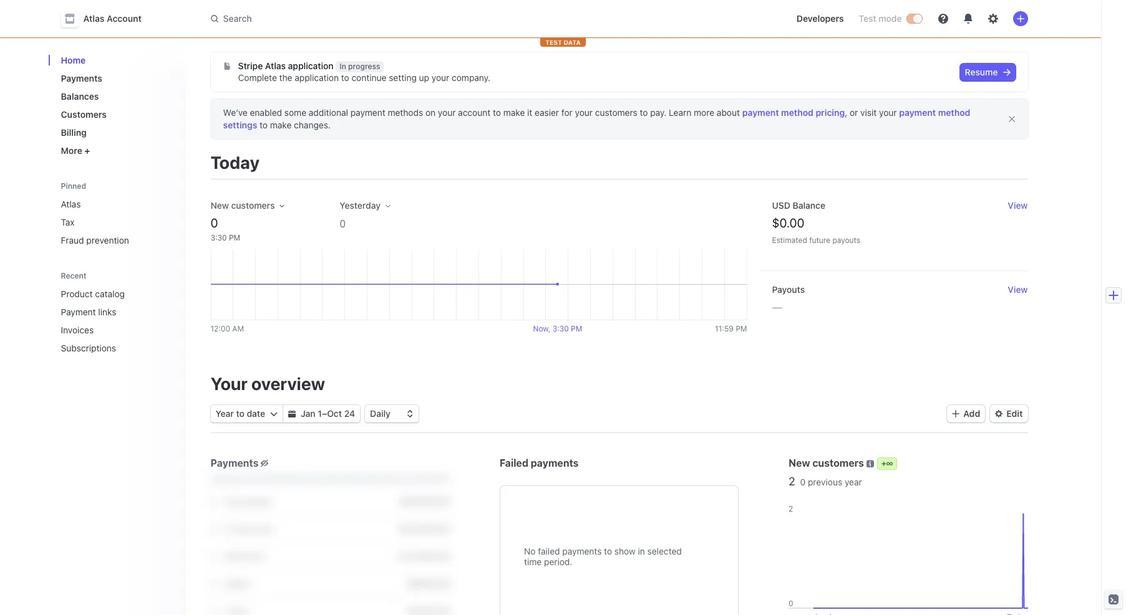 Task type: describe. For each thing, give the bounding box(es) containing it.
to inside stripe atlas application in progress complete the application to continue setting up your company.
[[341, 72, 349, 83]]

usd
[[772, 200, 790, 211]]

in
[[340, 62, 346, 71]]

settings
[[223, 120, 257, 130]]

fraud prevention
[[61, 235, 129, 246]]

view link for —
[[1008, 284, 1028, 296]]

pm for 0
[[229, 233, 240, 243]]

failed payments
[[500, 458, 579, 469]]

12:00
[[211, 324, 230, 334]]

pay.
[[650, 107, 667, 118]]

+ inside the core navigation links element
[[84, 145, 90, 156]]

1 vertical spatial new customers
[[789, 458, 864, 469]]

$0.00 estimated future payouts
[[772, 216, 860, 245]]

test
[[545, 39, 562, 46]]

test mode
[[859, 13, 902, 24]]

year to date
[[216, 409, 265, 419]]

recent
[[61, 271, 86, 281]]

or
[[850, 107, 858, 118]]

your right for
[[575, 107, 593, 118]]

$15,000.00
[[399, 551, 450, 562]]

balances
[[61, 91, 99, 102]]

1 horizontal spatial new
[[789, 458, 810, 469]]

payments inside no failed payments to show in selected time period.
[[562, 546, 602, 557]]

failed
[[500, 458, 528, 469]]

complete
[[238, 72, 277, 83]]

jan
[[301, 409, 315, 419]]

overview
[[251, 374, 325, 394]]

easier
[[535, 107, 559, 118]]

$22,000.00
[[399, 524, 450, 534]]

0 vertical spatial make
[[503, 107, 525, 118]]

in
[[638, 546, 645, 557]]

enabled
[[250, 107, 282, 118]]

customers inside popup button
[[231, 200, 275, 211]]

balance
[[793, 200, 825, 211]]

edit button
[[990, 406, 1028, 423]]

0 horizontal spatial svg image
[[223, 62, 231, 70]]

on
[[425, 107, 436, 118]]

0 for 0 3:30 pm
[[211, 216, 218, 230]]

0 vertical spatial payments
[[531, 458, 579, 469]]

0 inside the 2 0 previous year
[[800, 477, 806, 488]]

it
[[527, 107, 532, 118]]

–
[[322, 409, 327, 419]]

company.
[[452, 72, 490, 83]]

your inside stripe atlas application in progress complete the application to continue setting up your company.
[[432, 72, 449, 83]]

time period.
[[524, 557, 572, 568]]

0 3:30 pm
[[211, 216, 240, 243]]

payments inside the core navigation links element
[[61, 73, 102, 84]]

future
[[809, 236, 830, 245]]

new customers inside popup button
[[211, 200, 275, 211]]

atlas link
[[56, 194, 176, 215]]

payment method settings link
[[223, 107, 970, 130]]

payouts
[[772, 284, 805, 295]]

additional
[[309, 107, 348, 118]]

1 horizontal spatial payments
[[211, 458, 259, 469]]

more
[[694, 107, 714, 118]]

learn
[[669, 107, 691, 118]]

catalog
[[95, 289, 125, 299]]

resume
[[965, 67, 998, 77]]

test data
[[545, 39, 581, 46]]

to inside no failed payments to show in selected time period.
[[604, 546, 612, 557]]

atlas account button
[[61, 10, 154, 27]]

$25,000.00
[[399, 496, 450, 507]]

0 vertical spatial application
[[288, 61, 333, 71]]

fraud
[[61, 235, 84, 246]]

balances link
[[56, 86, 176, 107]]

new inside popup button
[[211, 200, 229, 211]]

subscriptions
[[61, 343, 116, 354]]

methods
[[388, 107, 423, 118]]

12:00 am
[[211, 324, 244, 334]]

payment links link
[[56, 302, 158, 323]]

1
[[318, 409, 322, 419]]

method inside payment method settings
[[938, 107, 970, 118]]

selected
[[647, 546, 682, 557]]

now, 3:30 pm
[[533, 324, 582, 334]]

add
[[963, 409, 980, 419]]

we've enabled some additional payment methods on your account to make it easier for your customers to pay. learn more about payment method pricing , or visit your
[[223, 107, 899, 118]]

your right 'visit'
[[879, 107, 897, 118]]

core navigation links element
[[56, 50, 176, 161]]

some
[[284, 107, 306, 118]]

settings image
[[988, 14, 998, 24]]

1 method from the left
[[781, 107, 813, 118]]

product catalog link
[[56, 284, 158, 304]]

11:59
[[715, 324, 734, 334]]

about
[[717, 107, 740, 118]]

notifications image
[[963, 14, 973, 24]]

svg image
[[288, 411, 296, 418]]

payments link
[[56, 68, 176, 89]]

1 vertical spatial +
[[881, 459, 886, 469]]

home
[[61, 55, 86, 66]]

links
[[98, 307, 116, 318]]

3:30 for now,
[[553, 324, 569, 334]]

to down enabled
[[260, 120, 268, 130]]

no
[[524, 546, 536, 557]]

recent navigation links element
[[48, 266, 186, 359]]

your
[[211, 374, 248, 394]]

payment method settings
[[223, 107, 970, 130]]

we've
[[223, 107, 248, 118]]

to inside year to date popup button
[[236, 409, 244, 419]]

24
[[344, 409, 355, 419]]

payouts
[[833, 236, 860, 245]]



Task type: locate. For each thing, give the bounding box(es) containing it.
pm right 11:59
[[736, 324, 747, 334]]

toolbar
[[947, 406, 1028, 423]]

up
[[419, 72, 429, 83]]

account
[[458, 107, 490, 118]]

date
[[247, 409, 265, 419]]

0 horizontal spatial new
[[211, 200, 229, 211]]

application
[[288, 61, 333, 71], [295, 72, 339, 83]]

atlas inside the pinned element
[[61, 199, 81, 210]]

payment down continue
[[350, 107, 385, 118]]

2 horizontal spatial atlas
[[265, 61, 286, 71]]

0 vertical spatial new customers
[[211, 200, 275, 211]]

application up the
[[288, 61, 333, 71]]

2 horizontal spatial customers
[[812, 458, 864, 469]]

atlas for atlas link
[[61, 199, 81, 210]]

1 vertical spatial new
[[789, 458, 810, 469]]

atlas down pinned on the left
[[61, 199, 81, 210]]

customers up the 2 0 previous year
[[812, 458, 864, 469]]

3:30 inside the 0 3:30 pm
[[211, 233, 227, 243]]

the
[[279, 72, 292, 83]]

1 horizontal spatial atlas
[[83, 13, 104, 24]]

info image
[[866, 461, 874, 468]]

resume link
[[960, 64, 1015, 81]]

0 horizontal spatial payment
[[350, 107, 385, 118]]

1 vertical spatial view
[[1008, 284, 1028, 295]]

account
[[107, 13, 142, 24]]

previous
[[808, 477, 842, 488]]

recent element
[[48, 284, 186, 359]]

0 horizontal spatial pm
[[229, 233, 240, 243]]

stripe atlas application in progress complete the application to continue setting up your company.
[[238, 61, 490, 83]]

0 horizontal spatial method
[[781, 107, 813, 118]]

1 horizontal spatial pm
[[571, 324, 582, 334]]

customers up the 0 3:30 pm
[[231, 200, 275, 211]]

your overview
[[211, 374, 325, 394]]

view for $0.00
[[1008, 200, 1028, 211]]

customers left pay.
[[595, 107, 637, 118]]

help image
[[938, 14, 948, 24]]

for
[[561, 107, 573, 118]]

2 method from the left
[[938, 107, 970, 118]]

view for —
[[1008, 284, 1028, 295]]

1 horizontal spatial 3:30
[[553, 324, 569, 334]]

2 payment from the left
[[742, 107, 779, 118]]

svg image right "resume"
[[1003, 69, 1010, 76]]

1 horizontal spatial customers
[[595, 107, 637, 118]]

2 vertical spatial customers
[[812, 458, 864, 469]]

new up the 0 3:30 pm
[[211, 200, 229, 211]]

2
[[789, 475, 795, 488]]

0 vertical spatial +
[[84, 145, 90, 156]]

home link
[[56, 50, 176, 70]]

payment method pricing link
[[742, 107, 845, 118]]

add button
[[947, 406, 985, 423]]

1 horizontal spatial method
[[938, 107, 970, 118]]

atlas
[[83, 13, 104, 24], [265, 61, 286, 71], [61, 199, 81, 210]]

yesterday button
[[340, 200, 391, 212]]

no failed payments to show in selected time period.
[[524, 546, 682, 568]]

new customers up the 2 0 previous year
[[789, 458, 864, 469]]

payment inside payment method settings
[[899, 107, 936, 118]]

toolbar containing add
[[947, 406, 1028, 423]]

+ right more
[[84, 145, 90, 156]]

1 view from the top
[[1008, 200, 1028, 211]]

1 vertical spatial customers
[[231, 200, 275, 211]]

changes.
[[294, 120, 331, 130]]

∞
[[886, 459, 893, 469]]

to right year on the left bottom of page
[[236, 409, 244, 419]]

+
[[84, 145, 90, 156], [881, 459, 886, 469]]

method down "resume"
[[938, 107, 970, 118]]

pm down new customers popup button
[[229, 233, 240, 243]]

1 horizontal spatial +
[[881, 459, 886, 469]]

view link
[[1008, 200, 1028, 212], [1008, 284, 1028, 296]]

to left show
[[604, 546, 612, 557]]

0 vertical spatial customers
[[595, 107, 637, 118]]

1 horizontal spatial 0
[[340, 218, 346, 230]]

year
[[845, 477, 862, 488]]

product
[[61, 289, 93, 299]]

+ right info icon
[[881, 459, 886, 469]]

setting
[[389, 72, 417, 83]]

1 vertical spatial payments
[[562, 546, 602, 557]]

3:30 right now,
[[553, 324, 569, 334]]

3 payment from the left
[[899, 107, 936, 118]]

atlas for atlas account
[[83, 13, 104, 24]]

1 horizontal spatial payment
[[742, 107, 779, 118]]

0 right 2
[[800, 477, 806, 488]]

svg image
[[223, 62, 231, 70], [1003, 69, 1010, 76], [270, 411, 278, 418]]

new customers up the 0 3:30 pm
[[211, 200, 275, 211]]

year to date button
[[211, 406, 283, 423]]

tax link
[[56, 212, 176, 233]]

subscriptions link
[[56, 338, 158, 359]]

edit
[[1006, 409, 1023, 419]]

0 horizontal spatial +
[[84, 145, 90, 156]]

2 view link from the top
[[1008, 284, 1028, 296]]

0 down yesterday in the top left of the page
[[340, 218, 346, 230]]

payments right the failed at bottom left
[[531, 458, 579, 469]]

atlas inside stripe atlas application in progress complete the application to continue setting up your company.
[[265, 61, 286, 71]]

1 horizontal spatial make
[[503, 107, 525, 118]]

new up 2
[[789, 458, 810, 469]]

customers
[[61, 109, 107, 120]]

0 down new customers popup button
[[211, 216, 218, 230]]

to right "account"
[[493, 107, 501, 118]]

1 payment from the left
[[350, 107, 385, 118]]

customers link
[[56, 104, 176, 125]]

0 vertical spatial 3:30
[[211, 233, 227, 243]]

billing
[[61, 127, 87, 138]]

method left pricing
[[781, 107, 813, 118]]

fraud prevention link
[[56, 230, 176, 251]]

new customers button
[[211, 200, 285, 212]]

your right up
[[432, 72, 449, 83]]

svg image inside year to date popup button
[[270, 411, 278, 418]]

failed
[[538, 546, 560, 557]]

11:59 pm
[[715, 324, 747, 334]]

$5000.00
[[407, 579, 450, 589]]

pinned navigation links element
[[56, 176, 178, 251]]

view link for $0.00
[[1008, 200, 1028, 212]]

search
[[223, 13, 252, 24]]

payment links
[[61, 307, 116, 318]]

0 vertical spatial payments
[[61, 73, 102, 84]]

your
[[432, 72, 449, 83], [438, 107, 456, 118], [575, 107, 593, 118], [879, 107, 897, 118]]

your right on
[[438, 107, 456, 118]]

payments grid
[[211, 488, 450, 616]]

0 horizontal spatial customers
[[231, 200, 275, 211]]

year
[[216, 409, 234, 419]]

svg image inside resume link
[[1003, 69, 1010, 76]]

0 horizontal spatial atlas
[[61, 199, 81, 210]]

billing link
[[56, 122, 176, 143]]

make left it
[[503, 107, 525, 118]]

1 vertical spatial 3:30
[[553, 324, 569, 334]]

svg image for resume
[[1003, 69, 1010, 76]]

data
[[564, 39, 581, 46]]

developers
[[797, 13, 844, 24]]

am
[[232, 324, 244, 334]]

0 inside the 0 3:30 pm
[[211, 216, 218, 230]]

svg image right date
[[270, 411, 278, 418]]

oct
[[327, 409, 342, 419]]

2 horizontal spatial svg image
[[1003, 69, 1010, 76]]

1 horizontal spatial svg image
[[270, 411, 278, 418]]

pinned element
[[56, 194, 176, 251]]

0 vertical spatial view
[[1008, 200, 1028, 211]]

2 vertical spatial atlas
[[61, 199, 81, 210]]

stripe
[[238, 61, 263, 71]]

method
[[781, 107, 813, 118], [938, 107, 970, 118]]

usd balance
[[772, 200, 825, 211]]

application right the
[[295, 72, 339, 83]]

2 view from the top
[[1008, 284, 1028, 295]]

pm for now,
[[571, 324, 582, 334]]

0
[[211, 216, 218, 230], [340, 218, 346, 230], [800, 477, 806, 488]]

to make changes.
[[257, 120, 331, 130]]

to down in
[[341, 72, 349, 83]]

0 horizontal spatial 3:30
[[211, 233, 227, 243]]

0 vertical spatial atlas
[[83, 13, 104, 24]]

pm inside the 0 3:30 pm
[[229, 233, 240, 243]]

0 horizontal spatial make
[[270, 120, 292, 130]]

$0.00
[[772, 216, 804, 230]]

1 horizontal spatial new customers
[[789, 458, 864, 469]]

0 horizontal spatial payments
[[61, 73, 102, 84]]

jan 1 – oct 24
[[301, 409, 355, 419]]

product catalog
[[61, 289, 125, 299]]

make down some
[[270, 120, 292, 130]]

0 horizontal spatial new customers
[[211, 200, 275, 211]]

figure
[[211, 250, 747, 321], [211, 250, 747, 321]]

tax
[[61, 217, 75, 228]]

0 for 0
[[340, 218, 346, 230]]

payments right failed
[[562, 546, 602, 557]]

svg image for year to date
[[270, 411, 278, 418]]

invoices link
[[56, 320, 158, 341]]

1 vertical spatial atlas
[[265, 61, 286, 71]]

3:30 down new customers popup button
[[211, 233, 227, 243]]

2 horizontal spatial pm
[[736, 324, 747, 334]]

pm right now,
[[571, 324, 582, 334]]

invoices
[[61, 325, 94, 336]]

payments left hidden image on the bottom of page
[[211, 458, 259, 469]]

svg image left stripe
[[223, 62, 231, 70]]

1 view link from the top
[[1008, 200, 1028, 212]]

Search search field
[[203, 7, 555, 30]]

atlas left account
[[83, 13, 104, 24]]

hidden image
[[261, 460, 268, 467]]

estimated
[[772, 236, 807, 245]]

yesterday
[[340, 200, 381, 211]]

1 vertical spatial application
[[295, 72, 339, 83]]

payments up the 'balances'
[[61, 73, 102, 84]]

payment right 'visit'
[[899, 107, 936, 118]]

Search text field
[[203, 7, 555, 30]]

0 horizontal spatial 0
[[211, 216, 218, 230]]

progress
[[348, 62, 380, 71]]

atlas inside button
[[83, 13, 104, 24]]

1 vertical spatial payments
[[211, 458, 259, 469]]

0 vertical spatial view link
[[1008, 200, 1028, 212]]

0 vertical spatial new
[[211, 200, 229, 211]]

to left pay.
[[640, 107, 648, 118]]

1 vertical spatial make
[[270, 120, 292, 130]]

more
[[61, 145, 82, 156]]

atlas account
[[83, 13, 142, 24]]

continue
[[352, 72, 386, 83]]

show
[[614, 546, 636, 557]]

atlas up the
[[265, 61, 286, 71]]

payment right about
[[742, 107, 779, 118]]

,
[[845, 107, 847, 118]]

2 horizontal spatial payment
[[899, 107, 936, 118]]

2 0 previous year
[[789, 475, 862, 488]]

1 vertical spatial view link
[[1008, 284, 1028, 296]]

3:30 for 0
[[211, 233, 227, 243]]

2 horizontal spatial 0
[[800, 477, 806, 488]]



Task type: vqa. For each thing, say whether or not it's contained in the screenshot.
customers
yes



